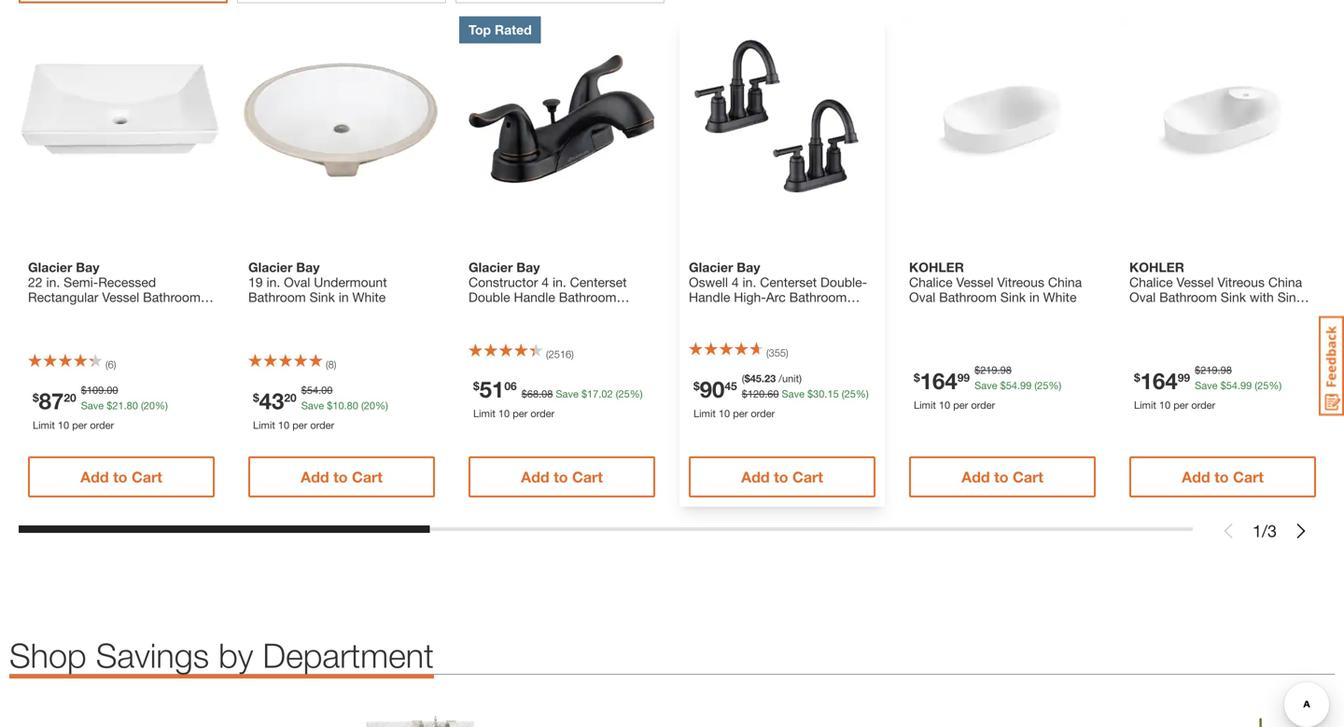 Task type: vqa. For each thing, say whether or not it's contained in the screenshot.
the right 4
yes



Task type: locate. For each thing, give the bounding box(es) containing it.
1 horizontal spatial 00
[[321, 384, 333, 396]]

bay
[[76, 259, 99, 275], [296, 259, 320, 275], [516, 259, 540, 275], [737, 259, 760, 275]]

sink inside glacier bay 19 in. oval undermount bathroom sink in white
[[310, 289, 335, 305]]

glacier bay 19 in. oval undermount bathroom sink in white
[[248, 259, 387, 305]]

vitreous for in
[[997, 274, 1045, 290]]

6 to from the left
[[1215, 468, 1229, 486]]

sink inside kohler chalice vessel vitreous china oval bathroom sink with single faucet hole in white
[[1221, 289, 1246, 305]]

constructor 4 in. centerset double handle bathroom faucet in bronze image
[[459, 16, 665, 222]]

handle inside glacier bay constructor 4 in. centerset double handle bathroom faucet in bronze
[[514, 289, 555, 305]]

$ 164 99 $ 219 . 98 save $ 54 . 99 ( 25 %) limit 10 per order
[[914, 364, 1062, 411], [1134, 364, 1282, 411]]

vessel inside kohler chalice vessel vitreous china oval bathroom sink with single faucet hole in white
[[1177, 274, 1214, 290]]

54
[[1006, 380, 1017, 392], [1226, 380, 1238, 392], [307, 384, 318, 396]]

.
[[997, 364, 1000, 376], [1218, 364, 1221, 376], [762, 372, 765, 384], [1017, 380, 1020, 392], [1238, 380, 1241, 392], [104, 384, 107, 396], [318, 384, 321, 396], [539, 388, 542, 400], [599, 388, 601, 400], [765, 388, 768, 400], [825, 388, 828, 400], [124, 399, 127, 411], [344, 399, 347, 411]]

handle inside glacier bay oswell 4 in. centerset double- handle high-arc bathroom faucet in matte black (2-pack)
[[689, 289, 730, 305]]

2 chalice from the left
[[1130, 274, 1173, 290]]

glacier bay oswell 4 in. centerset double- handle high-arc bathroom faucet in matte black (2-pack)
[[689, 259, 868, 320]]

)
[[786, 347, 788, 359], [571, 348, 574, 360], [114, 358, 116, 370], [334, 358, 336, 370], [799, 372, 802, 384]]

centerset inside glacier bay constructor 4 in. centerset double handle bathroom faucet in bronze
[[570, 274, 627, 290]]

2 vitreous from the left
[[1218, 274, 1265, 290]]

1 horizontal spatial kohler
[[1130, 259, 1184, 275]]

sink for 19 in. oval undermount bathroom sink in white
[[310, 289, 335, 305]]

bathroom inside glacier bay 19 in. oval undermount bathroom sink in white
[[248, 289, 306, 305]]

2 horizontal spatial vessel
[[1177, 274, 1214, 290]]

order inside $ 87 20 $ 109 . 00 save $ 21 . 80 ( 20 %) limit 10 per order
[[90, 419, 114, 431]]

glacier inside glacier bay 19 in. oval undermount bathroom sink in white
[[248, 259, 293, 275]]

oval inside kohler chalice vessel vitreous china oval bathroom sink with single faucet hole in white
[[1130, 289, 1156, 305]]

vitreous inside kohler chalice vessel vitreous china oval bathroom sink with single faucet hole in white
[[1218, 274, 1265, 290]]

1 horizontal spatial $ 164 99 $ 219 . 98 save $ 54 . 99 ( 25 %) limit 10 per order
[[1134, 364, 1282, 411]]

98 down kohler chalice vessel vitreous china oval bathroom sink in white
[[1000, 364, 1012, 376]]

glacier inside glacier bay oswell 4 in. centerset double- handle high-arc bathroom faucet in matte black (2-pack)
[[689, 259, 733, 275]]

faucet down oswell
[[689, 304, 729, 320]]

1 horizontal spatial 98
[[1221, 364, 1232, 376]]

2 00 from the left
[[321, 384, 333, 396]]

$
[[975, 364, 980, 376], [1195, 364, 1201, 376], [914, 371, 920, 384], [1134, 371, 1140, 384], [745, 372, 750, 384], [473, 379, 480, 392], [694, 379, 700, 392], [1000, 380, 1006, 392], [1221, 380, 1226, 392], [81, 384, 87, 396], [301, 384, 307, 396], [522, 388, 527, 400], [582, 388, 587, 400], [742, 388, 748, 400], [808, 388, 813, 400], [33, 391, 39, 404], [253, 391, 259, 404], [107, 399, 112, 411], [327, 399, 333, 411]]

next slide image
[[1294, 524, 1309, 538]]

glacier for 19
[[248, 259, 293, 275]]

2 faucet from the left
[[689, 304, 729, 320]]

0 horizontal spatial 45
[[725, 379, 737, 392]]

) right "23" at bottom right
[[799, 372, 802, 384]]

oswell 4 in. centerset double-handle high-arc bathroom faucet in matte black (2-pack) image
[[680, 16, 885, 222]]

centerset inside glacier bay oswell 4 in. centerset double- handle high-arc bathroom faucet in matte black (2-pack)
[[760, 274, 817, 290]]

2 kohler from the left
[[1130, 259, 1184, 275]]

1 horizontal spatial 80
[[347, 399, 358, 411]]

3 add to cart from the left
[[521, 468, 603, 486]]

oval left hole
[[1130, 289, 1156, 305]]

1 bay from the left
[[76, 259, 99, 275]]

25 inside $ 51 06 $ 68 . 08 save $ 17 . 02 ( 25 %) limit 10 per order
[[618, 388, 630, 400]]

chalice inside kohler chalice vessel vitreous china oval bathroom sink in white
[[909, 274, 953, 290]]

6 add to cart from the left
[[1182, 468, 1264, 486]]

save
[[975, 380, 997, 392], [1195, 380, 1218, 392], [556, 388, 579, 400], [782, 388, 805, 400], [81, 399, 104, 411], [301, 399, 324, 411]]

in inside glacier bay oswell 4 in. centerset double- handle high-arc bathroom faucet in matte black (2-pack)
[[732, 304, 743, 320]]

3 glacier from the left
[[469, 259, 513, 275]]

1 80 from the left
[[127, 399, 138, 411]]

15
[[828, 388, 839, 400]]

6 cart from the left
[[1233, 468, 1264, 486]]

5 cart from the left
[[1013, 468, 1044, 486]]

sink inside kohler chalice vessel vitreous china oval bathroom sink in white
[[1000, 289, 1026, 305]]

add to cart for 19 in. oval undermount bathroom sink in white
[[301, 468, 383, 486]]

1 bathroom from the left
[[143, 289, 201, 305]]

undermount
[[314, 274, 387, 290]]

in. right "19"
[[266, 274, 280, 290]]

1 glacier from the left
[[28, 259, 72, 275]]

$ 87 20 $ 109 . 00 save $ 21 . 80 ( 20 %) limit 10 per order
[[33, 384, 168, 431]]

2 98 from the left
[[1221, 364, 1232, 376]]

1 horizontal spatial oval
[[909, 289, 936, 305]]

10 inside $ 90 45 ( $ 45 . 23 /unit ) $ 120 . 60 save $ 30 . 15 ( 25 %) limit 10 per order
[[719, 407, 730, 419]]

vessel inside kohler chalice vessel vitreous china oval bathroom sink in white
[[956, 274, 994, 290]]

centerset
[[570, 274, 627, 290], [760, 274, 817, 290]]

355
[[769, 347, 786, 359]]

00 inside $ 87 20 $ 109 . 00 save $ 21 . 80 ( 20 %) limit 10 per order
[[107, 384, 118, 396]]

1 horizontal spatial vessel
[[956, 274, 994, 290]]

handle right double
[[514, 289, 555, 305]]

0 horizontal spatial faucet
[[469, 304, 509, 320]]

) for 43
[[334, 358, 336, 370]]

0 horizontal spatial centerset
[[570, 274, 627, 290]]

80 inside $ 87 20 $ 109 . 00 save $ 21 . 80 ( 20 %) limit 10 per order
[[127, 399, 138, 411]]

china inside kohler chalice vessel vitreous china oval bathroom sink in white
[[1048, 274, 1082, 290]]

219
[[980, 364, 997, 376], [1201, 364, 1218, 376]]

2 in. from the left
[[266, 274, 280, 290]]

1 horizontal spatial 4
[[732, 274, 739, 290]]

) up $ 51 06 $ 68 . 08 save $ 17 . 02 ( 25 %) limit 10 per order
[[571, 348, 574, 360]]

handle for 90
[[689, 289, 730, 305]]

) inside $ 90 45 ( $ 45 . 23 /unit ) $ 120 . 60 save $ 30 . 15 ( 25 %) limit 10 per order
[[799, 372, 802, 384]]

in. left the arc
[[743, 274, 756, 290]]

kohler inside kohler chalice vessel vitreous china oval bathroom sink with single faucet hole in white
[[1130, 259, 1184, 275]]

219 for with
[[1201, 364, 1218, 376]]

1 faucet from the left
[[469, 304, 509, 320]]

10 inside $ 87 20 $ 109 . 00 save $ 21 . 80 ( 20 %) limit 10 per order
[[58, 419, 69, 431]]

3 bay from the left
[[516, 259, 540, 275]]

handle left high-
[[689, 289, 730, 305]]

faucet
[[469, 304, 509, 320], [689, 304, 729, 320], [1130, 304, 1169, 320]]

sink for chalice vessel vitreous china oval bathroom sink in white
[[1000, 289, 1026, 305]]

add to cart
[[80, 468, 162, 486], [301, 468, 383, 486], [521, 468, 603, 486], [741, 468, 823, 486], [962, 468, 1044, 486], [1182, 468, 1264, 486]]

8
[[328, 358, 334, 370]]

faucet down constructor
[[469, 304, 509, 320]]

1 add to cart button from the left
[[28, 456, 215, 497]]

2 handle from the left
[[689, 289, 730, 305]]

5 to from the left
[[994, 468, 1009, 486]]

( inside $ 43 20 $ 54 . 00 save $ 10 . 80 ( 20 %) limit 10 per order
[[361, 399, 364, 411]]

$ 164 99 $ 219 . 98 save $ 54 . 99 ( 25 %) limit 10 per order for in
[[914, 364, 1062, 411]]

1 98 from the left
[[1000, 364, 1012, 376]]

vitreous for with
[[1218, 274, 1265, 290]]

1 horizontal spatial vitreous
[[1218, 274, 1265, 290]]

17
[[587, 388, 599, 400]]

0 horizontal spatial handle
[[514, 289, 555, 305]]

in.
[[46, 274, 60, 290], [266, 274, 280, 290], [553, 274, 566, 290], [743, 274, 756, 290]]

rated
[[495, 22, 532, 37]]

1 to from the left
[[113, 468, 127, 486]]

0 horizontal spatial chalice
[[909, 274, 953, 290]]

1 chalice from the left
[[909, 274, 953, 290]]

oval right "19"
[[284, 274, 310, 290]]

in. inside glacier bay 19 in. oval undermount bathroom sink in white
[[266, 274, 280, 290]]

this is the first slide image
[[1221, 524, 1236, 538]]

3 cart from the left
[[572, 468, 603, 486]]

6 add from the left
[[1182, 468, 1210, 486]]

6 bathroom from the left
[[1160, 289, 1217, 305]]

$ 164 99 $ 219 . 98 save $ 54 . 99 ( 25 %) limit 10 per order for with
[[1134, 364, 1282, 411]]

add to cart button
[[28, 456, 215, 497], [248, 456, 435, 497], [469, 456, 655, 497], [689, 456, 876, 497], [909, 456, 1096, 497], [1130, 456, 1316, 497]]

164 for chalice vessel vitreous china oval bathroom sink with single faucet hole in white
[[1140, 367, 1178, 394]]

1 horizontal spatial china
[[1268, 274, 1302, 290]]

219 down kohler chalice vessel vitreous china oval bathroom sink in white
[[980, 364, 997, 376]]

bay inside glacier bay 19 in. oval undermount bathroom sink in white
[[296, 259, 320, 275]]

1 horizontal spatial 45
[[750, 372, 762, 384]]

1 horizontal spatial 164
[[1140, 367, 1178, 394]]

2 bay from the left
[[296, 259, 320, 275]]

2 glacier from the left
[[248, 259, 293, 275]]

cart
[[132, 468, 162, 486], [352, 468, 383, 486], [572, 468, 603, 486], [792, 468, 823, 486], [1013, 468, 1044, 486], [1233, 468, 1264, 486]]

sink
[[310, 289, 335, 305], [1000, 289, 1026, 305], [1221, 289, 1246, 305], [28, 304, 53, 320]]

08
[[542, 388, 553, 400]]

98
[[1000, 364, 1012, 376], [1221, 364, 1232, 376]]

( inside $ 87 20 $ 109 . 00 save $ 21 . 80 ( 20 %) limit 10 per order
[[141, 399, 144, 411]]

$ 43 20 $ 54 . 00 save $ 10 . 80 ( 20 %) limit 10 per order
[[253, 384, 388, 431]]

top rated
[[469, 22, 532, 37]]

cart for glacier bay 19 in. oval undermount bathroom sink in white
[[352, 468, 383, 486]]

china for white
[[1048, 274, 1082, 290]]

164
[[920, 367, 957, 394], [1140, 367, 1178, 394]]

4 for 51
[[542, 274, 549, 290]]

chalice for chalice vessel vitreous china oval bathroom sink with single faucet hole in white
[[1130, 274, 1173, 290]]

kohler inside kohler chalice vessel vitreous china oval bathroom sink in white
[[909, 259, 964, 275]]

2 $ 164 99 $ 219 . 98 save $ 54 . 99 ( 25 %) limit 10 per order from the left
[[1134, 364, 1282, 411]]

glacier
[[28, 259, 72, 275], [248, 259, 293, 275], [469, 259, 513, 275], [689, 259, 733, 275]]

4
[[542, 274, 549, 290], [732, 274, 739, 290]]

1 219 from the left
[[980, 364, 997, 376]]

0 horizontal spatial china
[[1048, 274, 1082, 290]]

limit inside $ 87 20 $ 109 . 00 save $ 21 . 80 ( 20 %) limit 10 per order
[[33, 419, 55, 431]]

in inside 'glacier bay 22 in. semi-recessed rectangular vessel bathroom sink in white'
[[57, 304, 67, 320]]

) up $ 43 20 $ 54 . 00 save $ 10 . 80 ( 20 %) limit 10 per order
[[334, 358, 336, 370]]

1 00 from the left
[[107, 384, 118, 396]]

white inside kohler chalice vessel vitreous china oval bathroom sink in white
[[1043, 289, 1077, 305]]

2 164 from the left
[[1140, 367, 1178, 394]]

98 down kohler chalice vessel vitreous china oval bathroom sink with single faucet hole in white
[[1221, 364, 1232, 376]]

faucet inside glacier bay oswell 4 in. centerset double- handle high-arc bathroom faucet in matte black (2-pack)
[[689, 304, 729, 320]]

2 horizontal spatial 54
[[1226, 380, 1238, 392]]

0 horizontal spatial vessel
[[102, 289, 139, 305]]

0 horizontal spatial vitreous
[[997, 274, 1045, 290]]

1 / 3
[[1253, 521, 1277, 541]]

164 for chalice vessel vitreous china oval bathroom sink in white
[[920, 367, 957, 394]]

10 inside $ 51 06 $ 68 . 08 save $ 17 . 02 ( 25 %) limit 10 per order
[[498, 407, 510, 419]]

0 horizontal spatial 4
[[542, 274, 549, 290]]

add for chalice vessel vitreous china oval bathroom sink with single faucet hole in white
[[1182, 468, 1210, 486]]

0 horizontal spatial 54
[[307, 384, 318, 396]]

0 horizontal spatial 219
[[980, 364, 997, 376]]

1 4 from the left
[[542, 274, 549, 290]]

4 bay from the left
[[737, 259, 760, 275]]

vitreous
[[997, 274, 1045, 290], [1218, 274, 1265, 290]]

limit inside $ 90 45 ( $ 45 . 23 /unit ) $ 120 . 60 save $ 30 . 15 ( 25 %) limit 10 per order
[[694, 407, 716, 419]]

1 vitreous from the left
[[997, 274, 1045, 290]]

25
[[1037, 380, 1049, 392], [1258, 380, 1269, 392], [618, 388, 630, 400], [844, 388, 856, 400]]

3 to from the left
[[554, 468, 568, 486]]

1 handle from the left
[[514, 289, 555, 305]]

limit
[[914, 399, 936, 411], [1134, 399, 1156, 411], [473, 407, 496, 419], [694, 407, 716, 419], [33, 419, 55, 431], [253, 419, 275, 431]]

%)
[[1049, 380, 1062, 392], [1269, 380, 1282, 392], [630, 388, 643, 400], [856, 388, 869, 400], [155, 399, 168, 411], [375, 399, 388, 411]]

add to cart for chalice vessel vitreous china oval bathroom sink in white
[[962, 468, 1044, 486]]

glacier bay 22 in. semi-recessed rectangular vessel bathroom sink in white
[[28, 259, 201, 320]]

1 centerset from the left
[[570, 274, 627, 290]]

white inside kohler chalice vessel vitreous china oval bathroom sink with single faucet hole in white
[[1217, 304, 1251, 320]]

oval right pack)
[[909, 289, 936, 305]]

10
[[939, 399, 950, 411], [1159, 399, 1171, 411], [333, 399, 344, 411], [498, 407, 510, 419], [719, 407, 730, 419], [58, 419, 69, 431], [278, 419, 290, 431]]

white
[[352, 289, 386, 305], [1043, 289, 1077, 305], [71, 304, 104, 320], [1217, 304, 1251, 320]]

45
[[750, 372, 762, 384], [725, 379, 737, 392]]

bathroom inside 'glacier bay 22 in. semi-recessed rectangular vessel bathroom sink in white'
[[143, 289, 201, 305]]

3 in. from the left
[[553, 274, 566, 290]]

4 in. from the left
[[743, 274, 756, 290]]

) for 87
[[114, 358, 116, 370]]

limit inside $ 43 20 $ 54 . 00 save $ 10 . 80 ( 20 %) limit 10 per order
[[253, 419, 275, 431]]

per
[[953, 399, 968, 411], [1174, 399, 1189, 411], [513, 407, 528, 419], [733, 407, 748, 419], [72, 419, 87, 431], [292, 419, 307, 431]]

2 horizontal spatial faucet
[[1130, 304, 1169, 320]]

white inside glacier bay 19 in. oval undermount bathroom sink in white
[[352, 289, 386, 305]]

80 for 87
[[127, 399, 138, 411]]

2 to from the left
[[333, 468, 348, 486]]

80
[[127, 399, 138, 411], [347, 399, 358, 411]]

add to cart button for glacier bay 19 in. oval undermount bathroom sink in white
[[248, 456, 435, 497]]

23
[[765, 372, 776, 384]]

glacier bay constructor 4 in. centerset double handle bathroom faucet in bronze
[[469, 259, 627, 320]]

68
[[527, 388, 539, 400]]

handle
[[514, 289, 555, 305], [689, 289, 730, 305]]

save inside $ 51 06 $ 68 . 08 save $ 17 . 02 ( 25 %) limit 10 per order
[[556, 388, 579, 400]]

99
[[957, 371, 970, 384], [1178, 371, 1190, 384], [1020, 380, 1032, 392], [1241, 380, 1252, 392]]

china inside kohler chalice vessel vitreous china oval bathroom sink with single faucet hole in white
[[1268, 274, 1302, 290]]

6 add to cart button from the left
[[1130, 456, 1316, 497]]

45 left 120
[[725, 379, 737, 392]]

1 horizontal spatial faucet
[[689, 304, 729, 320]]

20
[[64, 391, 76, 404], [284, 391, 297, 404], [144, 399, 155, 411], [364, 399, 375, 411]]

kohler for chalice vessel vitreous china oval bathroom sink in white
[[909, 259, 964, 275]]

to for 22 in. semi-recessed rectangular vessel bathroom sink in white
[[113, 468, 127, 486]]

4 add to cart button from the left
[[689, 456, 876, 497]]

4 bathroom from the left
[[789, 289, 847, 305]]

kohler
[[909, 259, 964, 275], [1130, 259, 1184, 275]]

shop
[[9, 635, 87, 675]]

2 horizontal spatial oval
[[1130, 289, 1156, 305]]

bay for constructor
[[516, 259, 540, 275]]

80 for 43
[[347, 399, 358, 411]]

in. inside 'glacier bay 22 in. semi-recessed rectangular vessel bathroom sink in white'
[[46, 274, 60, 290]]

faucet left hole
[[1130, 304, 1169, 320]]

2 centerset from the left
[[760, 274, 817, 290]]

4 for 90
[[732, 274, 739, 290]]

$ 90 45 ( $ 45 . 23 /unit ) $ 120 . 60 save $ 30 . 15 ( 25 %) limit 10 per order
[[694, 372, 869, 419]]

2 add from the left
[[301, 468, 329, 486]]

add
[[80, 468, 109, 486], [301, 468, 329, 486], [521, 468, 549, 486], [741, 468, 770, 486], [962, 468, 990, 486], [1182, 468, 1210, 486]]

4 up 'bronze'
[[542, 274, 549, 290]]

00 for 87
[[107, 384, 118, 396]]

bay inside 'glacier bay 22 in. semi-recessed rectangular vessel bathroom sink in white'
[[76, 259, 99, 275]]

5 add from the left
[[962, 468, 990, 486]]

1 add from the left
[[80, 468, 109, 486]]

87
[[39, 387, 64, 414]]

0 horizontal spatial kohler
[[909, 259, 964, 275]]

order
[[971, 399, 995, 411], [1191, 399, 1216, 411], [531, 407, 555, 419], [751, 407, 775, 419], [90, 419, 114, 431], [310, 419, 334, 431]]

5 bathroom from the left
[[939, 289, 997, 305]]

1 horizontal spatial centerset
[[760, 274, 817, 290]]

bay inside glacier bay oswell 4 in. centerset double- handle high-arc bathroom faucet in matte black (2-pack)
[[737, 259, 760, 275]]

00 down 8
[[321, 384, 333, 396]]

centerset up ( 2516 )
[[570, 274, 627, 290]]

in. right 22
[[46, 274, 60, 290]]

4 inside glacier bay oswell 4 in. centerset double- handle high-arc bathroom faucet in matte black (2-pack)
[[732, 274, 739, 290]]

80 right 21
[[127, 399, 138, 411]]

glacier inside glacier bay constructor 4 in. centerset double handle bathroom faucet in bronze
[[469, 259, 513, 275]]

5 add to cart from the left
[[962, 468, 1044, 486]]

1 add to cart from the left
[[80, 468, 162, 486]]

sink for chalice vessel vitreous china oval bathroom sink with single faucet hole in white
[[1221, 289, 1246, 305]]

2 china from the left
[[1268, 274, 1302, 290]]

3 bathroom from the left
[[559, 289, 617, 305]]

/
[[1262, 521, 1268, 541]]

2 add to cart button from the left
[[248, 456, 435, 497]]

0 horizontal spatial 80
[[127, 399, 138, 411]]

54 for in
[[1006, 380, 1017, 392]]

0 horizontal spatial oval
[[284, 274, 310, 290]]

per inside $ 87 20 $ 109 . 00 save $ 21 . 80 ( 20 %) limit 10 per order
[[72, 419, 87, 431]]

1 cart from the left
[[132, 468, 162, 486]]

1
[[1253, 521, 1262, 541]]

in. up 'bronze'
[[553, 274, 566, 290]]

double-
[[821, 274, 867, 290]]

chalice inside kohler chalice vessel vitreous china oval bathroom sink with single faucet hole in white
[[1130, 274, 1173, 290]]

00 inside $ 43 20 $ 54 . 00 save $ 10 . 80 ( 20 %) limit 10 per order
[[321, 384, 333, 396]]

oval inside glacier bay 19 in. oval undermount bathroom sink in white
[[284, 274, 310, 290]]

00
[[107, 384, 118, 396], [321, 384, 333, 396]]

to
[[113, 468, 127, 486], [333, 468, 348, 486], [554, 468, 568, 486], [774, 468, 788, 486], [994, 468, 1009, 486], [1215, 468, 1229, 486]]

add to cart for 22 in. semi-recessed rectangular vessel bathroom sink in white
[[80, 468, 162, 486]]

) up the /unit
[[786, 347, 788, 359]]

4 right oswell
[[732, 274, 739, 290]]

1 164 from the left
[[920, 367, 957, 394]]

) up 21
[[114, 358, 116, 370]]

0 horizontal spatial 00
[[107, 384, 118, 396]]

80 inside $ 43 20 $ 54 . 00 save $ 10 . 80 ( 20 %) limit 10 per order
[[347, 399, 358, 411]]

2 80 from the left
[[347, 399, 358, 411]]

centerset for 51
[[570, 274, 627, 290]]

bay right "19"
[[296, 259, 320, 275]]

1 china from the left
[[1048, 274, 1082, 290]]

cart for kohler chalice vessel vitreous china oval bathroom sink in white
[[1013, 468, 1044, 486]]

glacier for 22
[[28, 259, 72, 275]]

4 glacier from the left
[[689, 259, 733, 275]]

22
[[28, 274, 43, 290]]

1 horizontal spatial 219
[[1201, 364, 1218, 376]]

1 horizontal spatial handle
[[689, 289, 730, 305]]

bay up rectangular
[[76, 259, 99, 275]]

bathroom
[[143, 289, 201, 305], [248, 289, 306, 305], [559, 289, 617, 305], [789, 289, 847, 305], [939, 289, 997, 305], [1160, 289, 1217, 305]]

0 horizontal spatial $ 164 99 $ 219 . 98 save $ 54 . 99 ( 25 %) limit 10 per order
[[914, 364, 1062, 411]]

bay up high-
[[737, 259, 760, 275]]

0 horizontal spatial 164
[[920, 367, 957, 394]]

80 right 43
[[347, 399, 358, 411]]

45 left "23" at bottom right
[[750, 372, 762, 384]]

limit inside $ 51 06 $ 68 . 08 save $ 17 . 02 ( 25 %) limit 10 per order
[[473, 407, 496, 419]]

bay inside glacier bay constructor 4 in. centerset double handle bathroom faucet in bronze
[[516, 259, 540, 275]]

chalice
[[909, 274, 953, 290], [1130, 274, 1173, 290]]

1 horizontal spatial chalice
[[1130, 274, 1173, 290]]

china
[[1048, 274, 1082, 290], [1268, 274, 1302, 290]]

%) inside $ 43 20 $ 54 . 00 save $ 10 . 80 ( 20 %) limit 10 per order
[[375, 399, 388, 411]]

1 $ 164 99 $ 219 . 98 save $ 54 . 99 ( 25 %) limit 10 per order from the left
[[914, 364, 1062, 411]]

4 inside glacier bay constructor 4 in. centerset double handle bathroom faucet in bronze
[[542, 274, 549, 290]]

vitreous inside kohler chalice vessel vitreous china oval bathroom sink in white
[[997, 274, 1045, 290]]

( 6 )
[[105, 358, 116, 370]]

0 horizontal spatial 98
[[1000, 364, 1012, 376]]

centerset up black
[[760, 274, 817, 290]]

save inside $ 90 45 ( $ 45 . 23 /unit ) $ 120 . 60 save $ 30 . 15 ( 25 %) limit 10 per order
[[782, 388, 805, 400]]

add for 22 in. semi-recessed rectangular vessel bathroom sink in white
[[80, 468, 109, 486]]

oval for chalice vessel vitreous china oval bathroom sink in white
[[909, 289, 936, 305]]

00 up 21
[[107, 384, 118, 396]]

98 for in
[[1000, 364, 1012, 376]]

oval
[[284, 274, 310, 290], [909, 289, 936, 305], [1130, 289, 1156, 305]]

chalice vessel vitreous china oval bathroom sink with single faucet hole in white image
[[1120, 16, 1326, 222]]

rectangular
[[28, 289, 98, 305]]

2 add to cart from the left
[[301, 468, 383, 486]]

in inside glacier bay 19 in. oval undermount bathroom sink in white
[[339, 289, 349, 305]]

2 cart from the left
[[352, 468, 383, 486]]

) for 51
[[571, 348, 574, 360]]

glacier inside 'glacier bay 22 in. semi-recessed rectangular vessel bathroom sink in white'
[[28, 259, 72, 275]]

1 in. from the left
[[46, 274, 60, 290]]

2 bathroom from the left
[[248, 289, 306, 305]]

(
[[766, 347, 769, 359], [546, 348, 549, 360], [105, 358, 108, 370], [326, 358, 328, 370], [742, 372, 745, 384], [1035, 380, 1037, 392], [1255, 380, 1258, 392], [616, 388, 618, 400], [842, 388, 844, 400], [141, 399, 144, 411], [361, 399, 364, 411]]

per inside $ 90 45 ( $ 45 . 23 /unit ) $ 120 . 60 save $ 30 . 15 ( 25 %) limit 10 per order
[[733, 407, 748, 419]]

feedback link image
[[1319, 316, 1344, 416]]

3 faucet from the left
[[1130, 304, 1169, 320]]

219 down kohler chalice vessel vitreous china oval bathroom sink with single faucet hole in white
[[1201, 364, 1218, 376]]

faucet inside glacier bay constructor 4 in. centerset double handle bathroom faucet in bronze
[[469, 304, 509, 320]]

( 8 )
[[326, 358, 336, 370]]

2 219 from the left
[[1201, 364, 1218, 376]]

kohler chalice vessel vitreous china oval bathroom sink with single faucet hole in white
[[1130, 259, 1314, 320]]

oval inside kohler chalice vessel vitreous china oval bathroom sink in white
[[909, 289, 936, 305]]

bay up 'bronze'
[[516, 259, 540, 275]]

1 horizontal spatial 54
[[1006, 380, 1017, 392]]

bay for 22
[[76, 259, 99, 275]]

1 kohler from the left
[[909, 259, 964, 275]]

5 add to cart button from the left
[[909, 456, 1096, 497]]

2 4 from the left
[[732, 274, 739, 290]]

vessel
[[956, 274, 994, 290], [1177, 274, 1214, 290], [102, 289, 139, 305]]

( 355 )
[[766, 347, 788, 359]]



Task type: describe. For each thing, give the bounding box(es) containing it.
black
[[784, 304, 816, 320]]

bath & faucet savings image
[[345, 712, 495, 727]]

3
[[1268, 521, 1277, 541]]

00 for 43
[[321, 384, 333, 396]]

per inside $ 43 20 $ 54 . 00 save $ 10 . 80 ( 20 %) limit 10 per order
[[292, 419, 307, 431]]

25 inside $ 90 45 ( $ 45 . 23 /unit ) $ 120 . 60 save $ 30 . 15 ( 25 %) limit 10 per order
[[844, 388, 856, 400]]

order inside $ 90 45 ( $ 45 . 23 /unit ) $ 120 . 60 save $ 30 . 15 ( 25 %) limit 10 per order
[[751, 407, 775, 419]]

white inside 'glacier bay 22 in. semi-recessed rectangular vessel bathroom sink in white'
[[71, 304, 104, 320]]

add to cart button for glacier bay 22 in. semi-recessed rectangular vessel bathroom sink in white
[[28, 456, 215, 497]]

add to cart button for kohler chalice vessel vitreous china oval bathroom sink in white
[[909, 456, 1096, 497]]

per inside $ 51 06 $ 68 . 08 save $ 17 . 02 ( 25 %) limit 10 per order
[[513, 407, 528, 419]]

19
[[248, 274, 263, 290]]

in. inside glacier bay constructor 4 in. centerset double handle bathroom faucet in bronze
[[553, 274, 566, 290]]

chalice vessel vitreous china oval bathroom sink in white image
[[900, 16, 1105, 222]]

$ 51 06 $ 68 . 08 save $ 17 . 02 ( 25 %) limit 10 per order
[[473, 376, 643, 419]]

china for single
[[1268, 274, 1302, 290]]

54 inside $ 43 20 $ 54 . 00 save $ 10 . 80 ( 20 %) limit 10 per order
[[307, 384, 318, 396]]

vessel for with
[[1177, 274, 1214, 290]]

save inside $ 43 20 $ 54 . 00 save $ 10 . 80 ( 20 %) limit 10 per order
[[301, 399, 324, 411]]

6
[[108, 358, 114, 370]]

lawn & garden savings image
[[1186, 712, 1335, 727]]

cart for kohler chalice vessel vitreous china oval bathroom sink with single faucet hole in white
[[1233, 468, 1264, 486]]

cart for glacier bay 22 in. semi-recessed rectangular vessel bathroom sink in white
[[132, 468, 162, 486]]

glacier for oswell
[[689, 259, 733, 275]]

add to cart for chalice vessel vitreous china oval bathroom sink with single faucet hole in white
[[1182, 468, 1264, 486]]

savings
[[96, 635, 209, 675]]

4 cart from the left
[[792, 468, 823, 486]]

department
[[263, 635, 434, 675]]

to for chalice vessel vitreous china oval bathroom sink with single faucet hole in white
[[1215, 468, 1229, 486]]

matte
[[746, 304, 780, 320]]

pack)
[[836, 304, 868, 320]]

(2-
[[820, 304, 836, 320]]

21
[[112, 399, 124, 411]]

shop savings by department
[[9, 635, 434, 675]]

add for 19 in. oval undermount bathroom sink in white
[[301, 468, 329, 486]]

bathroom inside glacier bay oswell 4 in. centerset double- handle high-arc bathroom faucet in matte black (2-pack)
[[789, 289, 847, 305]]

) for 90
[[786, 347, 788, 359]]

bay for oswell
[[737, 259, 760, 275]]

vessel inside 'glacier bay 22 in. semi-recessed rectangular vessel bathroom sink in white'
[[102, 289, 139, 305]]

with
[[1250, 289, 1274, 305]]

54 for with
[[1226, 380, 1238, 392]]

vessel for in
[[956, 274, 994, 290]]

4 add to cart from the left
[[741, 468, 823, 486]]

51
[[480, 376, 504, 402]]

arc
[[766, 289, 786, 305]]

glacier for constructor
[[469, 259, 513, 275]]

hole
[[1173, 304, 1200, 320]]

chalice for chalice vessel vitreous china oval bathroom sink in white
[[909, 274, 953, 290]]

2516
[[549, 348, 571, 360]]

kohler for chalice vessel vitreous china oval bathroom sink with single faucet hole in white
[[1130, 259, 1184, 275]]

in. inside glacier bay oswell 4 in. centerset double- handle high-arc bathroom faucet in matte black (2-pack)
[[743, 274, 756, 290]]

add to cart button for kohler chalice vessel vitreous china oval bathroom sink with single faucet hole in white
[[1130, 456, 1316, 497]]

%) inside $ 90 45 ( $ 45 . 23 /unit ) $ 120 . 60 save $ 30 . 15 ( 25 %) limit 10 per order
[[856, 388, 869, 400]]

%) inside $ 51 06 $ 68 . 08 save $ 17 . 02 ( 25 %) limit 10 per order
[[630, 388, 643, 400]]

recessed
[[98, 274, 156, 290]]

in inside kohler chalice vessel vitreous china oval bathroom sink in white
[[1030, 289, 1040, 305]]

by
[[218, 635, 253, 675]]

60
[[768, 388, 779, 400]]

3 add from the left
[[521, 468, 549, 486]]

in inside kohler chalice vessel vitreous china oval bathroom sink with single faucet hole in white
[[1204, 304, 1214, 320]]

centerset for 90
[[760, 274, 817, 290]]

oval for chalice vessel vitreous china oval bathroom sink with single faucet hole in white
[[1130, 289, 1156, 305]]

bathroom inside kohler chalice vessel vitreous china oval bathroom sink in white
[[939, 289, 997, 305]]

save inside $ 87 20 $ 109 . 00 save $ 21 . 80 ( 20 %) limit 10 per order
[[81, 399, 104, 411]]

constructor
[[469, 274, 538, 290]]

30
[[813, 388, 825, 400]]

semi-
[[64, 274, 98, 290]]

4 add from the left
[[741, 468, 770, 486]]

19 in. oval undermount bathroom sink in white image
[[239, 16, 444, 222]]

02
[[601, 388, 613, 400]]

219 for in
[[980, 364, 997, 376]]

top
[[469, 22, 491, 37]]

bathroom inside kohler chalice vessel vitreous china oval bathroom sink with single faucet hole in white
[[1160, 289, 1217, 305]]

faucet inside kohler chalice vessel vitreous china oval bathroom sink with single faucet hole in white
[[1130, 304, 1169, 320]]

4 to from the left
[[774, 468, 788, 486]]

22 in. semi-recessed rectangular vessel bathroom sink in white image
[[19, 16, 224, 222]]

( inside $ 51 06 $ 68 . 08 save $ 17 . 02 ( 25 %) limit 10 per order
[[616, 388, 618, 400]]

to for 19 in. oval undermount bathroom sink in white
[[333, 468, 348, 486]]

06
[[504, 379, 517, 392]]

120
[[748, 388, 765, 400]]

add for chalice vessel vitreous china oval bathroom sink in white
[[962, 468, 990, 486]]

sink inside 'glacier bay 22 in. semi-recessed rectangular vessel bathroom sink in white'
[[28, 304, 53, 320]]

( 2516 )
[[546, 348, 574, 360]]

bronze
[[526, 304, 567, 320]]

order inside $ 43 20 $ 54 . 00 save $ 10 . 80 ( 20 %) limit 10 per order
[[310, 419, 334, 431]]

90
[[700, 376, 725, 402]]

in inside glacier bay constructor 4 in. centerset double handle bathroom faucet in bronze
[[512, 304, 522, 320]]

98 for with
[[1221, 364, 1232, 376]]

handle for 51
[[514, 289, 555, 305]]

3 add to cart button from the left
[[469, 456, 655, 497]]

/unit
[[779, 372, 799, 384]]

double
[[469, 289, 510, 305]]

43
[[259, 387, 284, 414]]

order inside $ 51 06 $ 68 . 08 save $ 17 . 02 ( 25 %) limit 10 per order
[[531, 407, 555, 419]]

kohler chalice vessel vitreous china oval bathroom sink in white
[[909, 259, 1082, 305]]

oswell
[[689, 274, 728, 290]]

high-
[[734, 289, 766, 305]]

bathroom inside glacier bay constructor 4 in. centerset double handle bathroom faucet in bronze
[[559, 289, 617, 305]]

109
[[87, 384, 104, 396]]

bay for 19
[[296, 259, 320, 275]]

single
[[1278, 289, 1314, 305]]

to for chalice vessel vitreous china oval bathroom sink in white
[[994, 468, 1009, 486]]

%) inside $ 87 20 $ 109 . 00 save $ 21 . 80 ( 20 %) limit 10 per order
[[155, 399, 168, 411]]



